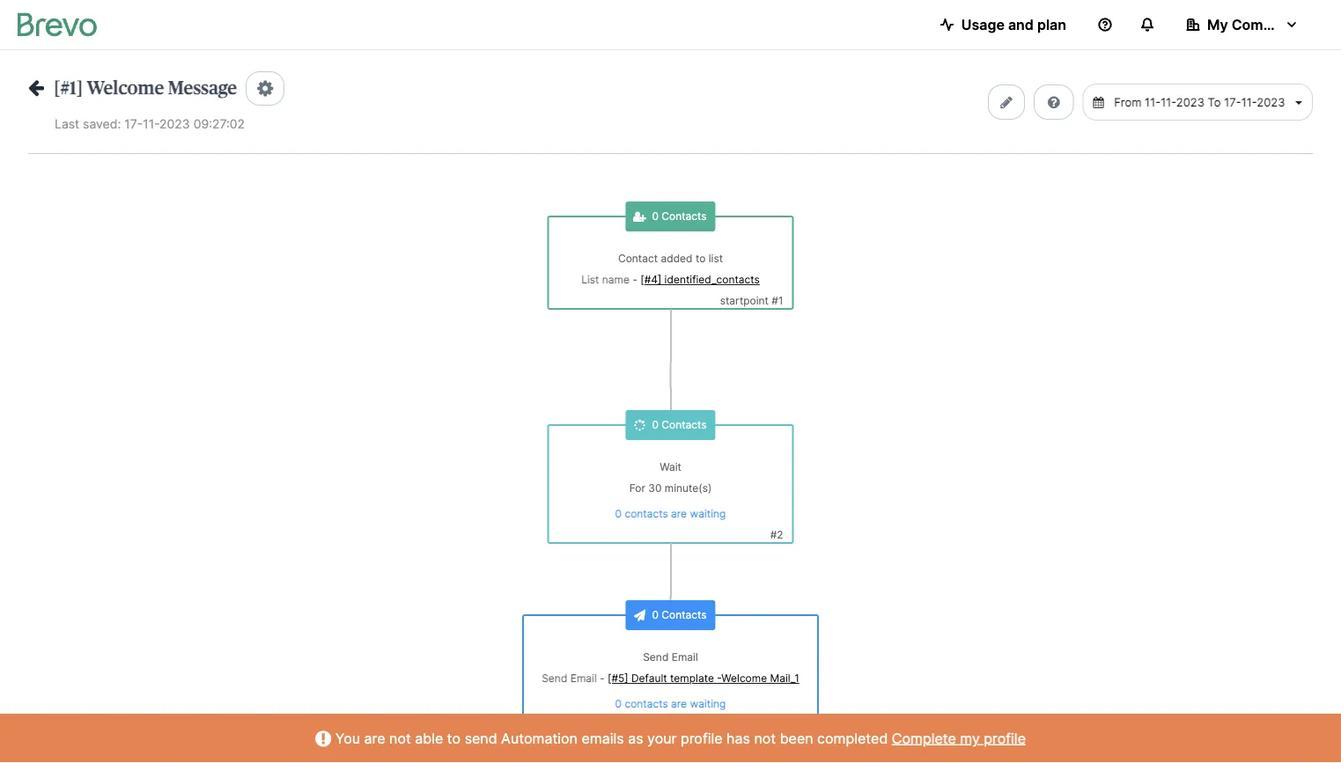 Task type: locate. For each thing, give the bounding box(es) containing it.
1 horizontal spatial profile
[[984, 730, 1026, 748]]

contacts
[[625, 508, 669, 521], [625, 698, 669, 711]]

contacts
[[662, 210, 707, 223], [662, 419, 707, 432], [662, 609, 707, 622]]

0 vertical spatial waiting
[[690, 508, 726, 521]]

0 horizontal spatial to
[[447, 730, 461, 748]]

1 vertical spatial welcome
[[722, 673, 768, 685]]

are right you
[[364, 730, 386, 748]]

0 horizontal spatial email
[[571, 673, 597, 685]]

0 contacts up wait
[[652, 419, 707, 432]]

not left able
[[390, 730, 411, 748]]

- left [#5]
[[600, 673, 605, 685]]

0%
[[678, 741, 691, 752]]

2 waiting from the top
[[690, 698, 726, 711]]

opens
[[632, 738, 670, 753]]

2 vertical spatial contacts
[[662, 609, 707, 622]]

1 vertical spatial 0 contacts link
[[652, 419, 707, 432]]

1 horizontal spatial not
[[755, 730, 776, 748]]

name
[[602, 274, 630, 286]]

waiting down [#5] default template -welcome mail_1 link
[[690, 698, 726, 711]]

calendar image
[[1094, 97, 1105, 108]]

1 profile from the left
[[681, 730, 723, 748]]

11-
[[143, 116, 160, 131]]

-
[[633, 274, 638, 286], [600, 673, 605, 685], [718, 673, 722, 685]]

1 vertical spatial 0 contacts are waiting
[[616, 698, 726, 711]]

0 contacts are waiting for send email
[[616, 698, 726, 711]]

contact added to list list name - [#4] identified_contacts startpoint #1
[[582, 252, 784, 307]]

0 horizontal spatial -
[[600, 673, 605, 685]]

my
[[961, 730, 981, 748]]

are
[[671, 508, 687, 521], [671, 698, 687, 711], [364, 730, 386, 748]]

1 vertical spatial 0 contacts
[[652, 419, 707, 432]]

mail_1
[[771, 673, 800, 685]]

waiting for wait
[[690, 508, 726, 521]]

automation
[[501, 730, 578, 748]]

1 horizontal spatial welcome
[[722, 673, 768, 685]]

0 contacts are waiting
[[616, 508, 726, 521], [616, 698, 726, 711]]

send up the 'automation'
[[542, 673, 568, 685]]

profile
[[681, 730, 723, 748], [984, 730, 1026, 748]]

2 contacts from the top
[[625, 698, 669, 711]]

waiting down minute(s)
[[690, 508, 726, 521]]

my company
[[1208, 16, 1297, 33]]

3 0 contacts link from the top
[[652, 609, 707, 622]]

2 0 contacts from the top
[[652, 419, 707, 432]]

welcome left the mail_1
[[722, 673, 768, 685]]

waiting for send email
[[690, 698, 726, 711]]

not
[[390, 730, 411, 748], [755, 730, 776, 748]]

1 horizontal spatial email
[[672, 652, 699, 664]]

[#1]                             welcome message
[[54, 79, 237, 97]]

0 horizontal spatial not
[[390, 730, 411, 748]]

[#5] default template -welcome mail_1 link
[[608, 673, 800, 685]]

0 vertical spatial 0 contacts
[[652, 210, 707, 223]]

are down minute(s)
[[671, 508, 687, 521]]

1 0 contacts are waiting from the top
[[616, 508, 726, 521]]

to
[[696, 252, 706, 265], [447, 730, 461, 748]]

2 vertical spatial 0 contacts link
[[652, 609, 707, 622]]

1 not from the left
[[390, 730, 411, 748]]

0 contacts link up wait
[[652, 419, 707, 432]]

1 horizontal spatial -
[[633, 274, 638, 286]]

2 vertical spatial 0 contacts
[[652, 609, 707, 622]]

email left [#5]
[[571, 673, 597, 685]]

welcome inside send email send email - [#5] default template -welcome mail_1
[[722, 673, 768, 685]]

1 vertical spatial contacts
[[625, 698, 669, 711]]

0 contacts are waiting down "default" on the left
[[616, 698, 726, 711]]

not right has
[[755, 730, 776, 748]]

0 contacts
[[652, 210, 707, 223], [652, 419, 707, 432], [652, 609, 707, 622]]

0 contacts link up send email send email - [#5] default template -welcome mail_1
[[652, 609, 707, 622]]

arrow left image
[[28, 78, 44, 96]]

2 not from the left
[[755, 730, 776, 748]]

1 vertical spatial contacts
[[662, 419, 707, 432]]

welcome
[[87, 79, 164, 97], [722, 673, 768, 685]]

contacts down 30
[[625, 508, 669, 521]]

0 contacts link
[[652, 210, 707, 223], [652, 419, 707, 432], [652, 609, 707, 622]]

waiting
[[690, 508, 726, 521], [690, 698, 726, 711]]

1 vertical spatial email
[[571, 673, 597, 685]]

0 contacts up send email send email - [#5] default template -welcome mail_1
[[652, 609, 707, 622]]

send email send email - [#5] default template -welcome mail_1
[[542, 652, 800, 685]]

09:27:02
[[194, 116, 245, 131]]

emails
[[582, 730, 624, 748]]

0 vertical spatial contacts
[[625, 508, 669, 521]]

2 contacts from the top
[[662, 419, 707, 432]]

1 0 contacts from the top
[[652, 210, 707, 223]]

are down template
[[671, 698, 687, 711]]

welcome up 17-
[[87, 79, 164, 97]]

0 vertical spatial welcome
[[87, 79, 164, 97]]

0 vertical spatial email
[[672, 652, 699, 664]]

details
[[695, 738, 735, 753]]

send
[[643, 652, 669, 664], [542, 673, 568, 685]]

0 vertical spatial contacts
[[662, 210, 707, 223]]

contacts up wait
[[662, 419, 707, 432]]

opens : 0% details
[[632, 738, 735, 753]]

able
[[415, 730, 444, 748]]

0 vertical spatial 0 contacts link
[[652, 210, 707, 223]]

#2
[[771, 529, 784, 542]]

template
[[671, 673, 715, 685]]

contacts up send email send email - [#5] default template -welcome mail_1
[[662, 609, 707, 622]]

message
[[168, 79, 237, 97]]

wait for 30 minute(s)
[[630, 461, 712, 495]]

to left list
[[696, 252, 706, 265]]

has
[[727, 730, 751, 748]]

1 vertical spatial are
[[671, 698, 687, 711]]

minute(s)
[[665, 482, 712, 495]]

email
[[672, 652, 699, 664], [571, 673, 597, 685]]

0 contacts link for for 30 minute(s)
[[652, 419, 707, 432]]

0 vertical spatial 0 contacts are waiting
[[616, 508, 726, 521]]

send up "default" on the left
[[643, 652, 669, 664]]

contacts up "added" at top
[[662, 210, 707, 223]]

you are not able to send automation emails as your profile has not been completed complete my profile
[[332, 730, 1026, 748]]

identified_contacts
[[665, 274, 760, 286]]

#1
[[772, 295, 784, 307]]

0 horizontal spatial send
[[542, 673, 568, 685]]

send
[[465, 730, 497, 748]]

0 for '0 contacts' link corresponding to list name -
[[652, 210, 659, 223]]

1 contacts from the top
[[662, 210, 707, 223]]

0 contacts link up "added" at top
[[652, 210, 707, 223]]

0 contacts up "added" at top
[[652, 210, 707, 223]]

list
[[582, 274, 600, 286]]

2 0 contacts are waiting from the top
[[616, 698, 726, 711]]

list
[[709, 252, 723, 265]]

2 profile from the left
[[984, 730, 1026, 748]]

0
[[652, 210, 659, 223], [652, 419, 659, 432], [616, 508, 622, 521], [652, 609, 659, 622], [616, 698, 622, 711]]

usage and plan button
[[927, 7, 1081, 42]]

3 0 contacts from the top
[[652, 609, 707, 622]]

2 0 contacts link from the top
[[652, 419, 707, 432]]

0 vertical spatial are
[[671, 508, 687, 521]]

startpoint
[[720, 295, 769, 307]]

- left the [#4]
[[633, 274, 638, 286]]

last saved: 17-11-2023 09:27:02
[[55, 116, 245, 131]]

1 horizontal spatial send
[[643, 652, 669, 664]]

0 contacts are waiting down 30
[[616, 508, 726, 521]]

[#1]
[[54, 79, 83, 97]]

pencil image
[[1001, 95, 1013, 109]]

plan
[[1038, 16, 1067, 33]]

are for wait
[[671, 508, 687, 521]]

- right template
[[718, 673, 722, 685]]

- inside contact added to list list name - [#4] identified_contacts startpoint #1
[[633, 274, 638, 286]]

None text field
[[1108, 94, 1293, 110]]

1 waiting from the top
[[690, 508, 726, 521]]

added
[[661, 252, 693, 265]]

0 horizontal spatial welcome
[[87, 79, 164, 97]]

1 vertical spatial waiting
[[690, 698, 726, 711]]

0 vertical spatial to
[[696, 252, 706, 265]]

envelope open o image
[[607, 739, 620, 752]]

0 horizontal spatial profile
[[681, 730, 723, 748]]

email up template
[[672, 652, 699, 664]]

contacts for for 30 minute(s)
[[662, 419, 707, 432]]

1 horizontal spatial to
[[696, 252, 706, 265]]

1 0 contacts link from the top
[[652, 210, 707, 223]]

2023
[[160, 116, 190, 131]]

1 contacts from the top
[[625, 508, 669, 521]]

0 for for 30 minute(s)'s '0 contacts' link
[[652, 419, 659, 432]]

been
[[780, 730, 814, 748]]

to right able
[[447, 730, 461, 748]]

contacts down "default" on the left
[[625, 698, 669, 711]]



Task type: vqa. For each thing, say whether or not it's contained in the screenshot.
the minute(s) on the bottom of the page
yes



Task type: describe. For each thing, give the bounding box(es) containing it.
your
[[648, 730, 677, 748]]

last
[[55, 116, 79, 131]]

complete
[[892, 730, 957, 748]]

are for send email
[[671, 698, 687, 711]]

contacts for wait
[[625, 508, 669, 521]]

usage
[[962, 16, 1005, 33]]

0 contacts link for list name -
[[652, 210, 707, 223]]

question circle image
[[1048, 95, 1061, 109]]

and
[[1009, 16, 1034, 33]]

completed
[[818, 730, 888, 748]]

0 contacts for for 30 minute(s)
[[652, 419, 707, 432]]

0 for 1st '0 contacts' link from the bottom of the page
[[652, 609, 659, 622]]

30
[[649, 482, 662, 495]]

details link
[[695, 738, 735, 753]]

1 vertical spatial send
[[542, 673, 568, 685]]

cog image
[[257, 79, 273, 98]]

contacts for send email
[[625, 698, 669, 711]]

to inside contact added to list list name - [#4] identified_contacts startpoint #1
[[696, 252, 706, 265]]

my
[[1208, 16, 1229, 33]]

3 contacts from the top
[[662, 609, 707, 622]]

[#1]                             welcome message link
[[28, 78, 237, 97]]

17-
[[124, 116, 143, 131]]

usage and plan
[[962, 16, 1067, 33]]

0 contacts for list name -
[[652, 210, 707, 223]]

[#5]
[[608, 673, 629, 685]]

[#4]
[[641, 274, 662, 286]]

contact
[[618, 252, 658, 265]]

wait
[[660, 461, 682, 474]]

exclamation circle image
[[315, 733, 332, 747]]

my company button
[[1173, 7, 1314, 42]]

as
[[628, 730, 644, 748]]

complete my profile link
[[892, 730, 1026, 748]]

saved:
[[83, 116, 121, 131]]

0 contacts are waiting for wait
[[616, 508, 726, 521]]

[#4] identified_contacts link
[[641, 274, 760, 286]]

1 vertical spatial to
[[447, 730, 461, 748]]

for
[[630, 482, 646, 495]]

2 vertical spatial are
[[364, 730, 386, 748]]

:
[[673, 741, 676, 752]]

0 vertical spatial send
[[643, 652, 669, 664]]

you
[[336, 730, 360, 748]]

default
[[632, 673, 668, 685]]

contacts for list name -
[[662, 210, 707, 223]]

company
[[1232, 16, 1297, 33]]

2 horizontal spatial -
[[718, 673, 722, 685]]



